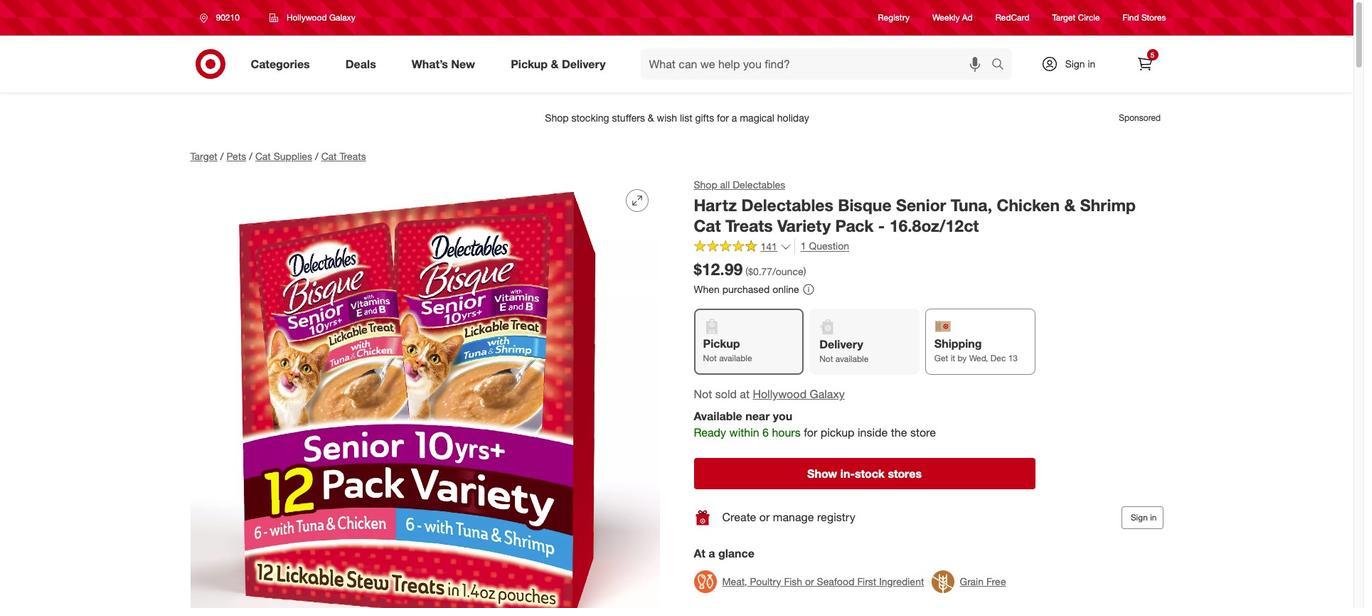 Task type: describe. For each thing, give the bounding box(es) containing it.
what's new
[[412, 57, 475, 71]]

show
[[807, 466, 838, 481]]

target / pets / cat supplies / cat treats
[[190, 150, 366, 162]]

5
[[1151, 51, 1155, 59]]

show in-stock stores
[[807, 466, 922, 481]]

registry link
[[878, 12, 910, 24]]

grain free button
[[932, 566, 1006, 597]]

galaxy inside hollywood galaxy dropdown button
[[329, 12, 356, 23]]

at
[[694, 546, 706, 560]]

online
[[773, 283, 799, 295]]

3 / from the left
[[315, 150, 318, 162]]

tuna,
[[951, 195, 992, 215]]

0 horizontal spatial sign in
[[1065, 58, 1096, 70]]

hollywood galaxy
[[287, 12, 356, 23]]

meat,
[[722, 575, 747, 587]]

hollywood galaxy button
[[260, 5, 365, 31]]

find stores
[[1123, 12, 1166, 23]]

0 vertical spatial or
[[760, 510, 770, 524]]

free
[[987, 575, 1006, 587]]

poultry
[[750, 575, 782, 587]]

or inside button
[[805, 575, 814, 587]]

within
[[730, 425, 760, 440]]

by
[[958, 353, 967, 364]]

advertisement region
[[179, 101, 1175, 135]]

wed,
[[969, 353, 988, 364]]

all
[[720, 179, 730, 191]]

1
[[801, 240, 806, 252]]

question
[[809, 240, 849, 252]]

it
[[951, 353, 955, 364]]

new
[[451, 57, 475, 71]]

0 vertical spatial &
[[551, 57, 559, 71]]

$0.77
[[748, 266, 773, 278]]

redcard
[[996, 12, 1030, 23]]

redcard link
[[996, 12, 1030, 24]]

shipping get it by wed, dec 13
[[935, 336, 1018, 364]]

available for pickup
[[719, 353, 752, 364]]

0 vertical spatial in
[[1088, 58, 1096, 70]]

search button
[[985, 48, 1019, 83]]

available for delivery
[[836, 354, 869, 364]]

90210 button
[[190, 5, 255, 31]]

pickup for &
[[511, 57, 548, 71]]

the
[[891, 425, 907, 440]]

stores
[[1142, 12, 1166, 23]]

create
[[722, 510, 756, 524]]

141
[[761, 240, 777, 252]]

0 horizontal spatial cat
[[255, 150, 271, 162]]

sold
[[715, 387, 737, 401]]

What can we help you find? suggestions appear below search field
[[641, 48, 995, 80]]

/ounce
[[773, 266, 804, 278]]

when
[[694, 283, 720, 295]]

1 horizontal spatial cat
[[321, 150, 337, 162]]

shop all delectables hartz delectables bisque senior tuna, chicken & shrimp cat treats variety pack - 16.8oz/12ct
[[694, 179, 1136, 235]]

glance
[[718, 546, 755, 560]]

not left sold
[[694, 387, 712, 401]]

dec
[[991, 353, 1006, 364]]

hours
[[772, 425, 801, 440]]

shipping
[[935, 336, 982, 351]]

6
[[763, 425, 769, 440]]

when purchased online
[[694, 283, 799, 295]]

seafood
[[817, 575, 855, 587]]

pickup not available
[[703, 336, 752, 364]]

pickup & delivery link
[[499, 48, 624, 80]]

registry
[[817, 510, 856, 524]]

1 horizontal spatial hollywood
[[753, 387, 807, 401]]

ingredient
[[879, 575, 924, 587]]

not for pickup
[[703, 353, 717, 364]]

a
[[709, 546, 715, 560]]

grain free
[[960, 575, 1006, 587]]

sign in inside button
[[1131, 512, 1157, 523]]

grain
[[960, 575, 984, 587]]

target circle
[[1053, 12, 1100, 23]]

store
[[911, 425, 936, 440]]

target link
[[190, 150, 218, 162]]

variety
[[778, 215, 831, 235]]

find stores link
[[1123, 12, 1166, 24]]

search
[[985, 58, 1019, 72]]

hartz delectables bisque senior tuna, chicken &#38; shrimp cat treats variety pack - 16.8oz/12ct, 1 of 5 image
[[190, 178, 660, 608]]

meat, poultry fish or seafood first ingredient button
[[694, 566, 924, 597]]

senior
[[896, 195, 947, 215]]

13
[[1009, 353, 1018, 364]]

available
[[694, 409, 743, 423]]

1 vertical spatial delectables
[[742, 195, 834, 215]]



Task type: locate. For each thing, give the bounding box(es) containing it.
stores
[[888, 466, 922, 481]]

pickup
[[821, 425, 855, 440]]

treats right the supplies
[[340, 150, 366, 162]]

0 vertical spatial delectables
[[733, 179, 786, 191]]

sign inside button
[[1131, 512, 1148, 523]]

-
[[878, 215, 885, 235]]

pets
[[227, 150, 246, 162]]

registry
[[878, 12, 910, 23]]

ad
[[962, 12, 973, 23]]

1 vertical spatial treats
[[726, 215, 773, 235]]

pickup & delivery
[[511, 57, 606, 71]]

what's new link
[[400, 48, 493, 80]]

0 vertical spatial delivery
[[562, 57, 606, 71]]

manage
[[773, 510, 814, 524]]

purchased
[[723, 283, 770, 295]]

treats
[[340, 150, 366, 162], [726, 215, 773, 235]]

available near you ready within 6 hours for pickup inside the store
[[694, 409, 936, 440]]

first
[[858, 575, 877, 587]]

not inside delivery not available
[[820, 354, 833, 364]]

galaxy
[[329, 12, 356, 23], [810, 387, 845, 401]]

at
[[740, 387, 750, 401]]

1 vertical spatial or
[[805, 575, 814, 587]]

0 horizontal spatial galaxy
[[329, 12, 356, 23]]

0 vertical spatial treats
[[340, 150, 366, 162]]

/ right pets "link"
[[249, 150, 252, 162]]

cat inside 'shop all delectables hartz delectables bisque senior tuna, chicken & shrimp cat treats variety pack - 16.8oz/12ct'
[[694, 215, 721, 235]]

1 vertical spatial in
[[1150, 512, 1157, 523]]

/ right the supplies
[[315, 150, 318, 162]]

hollywood inside dropdown button
[[287, 12, 327, 23]]

in inside button
[[1150, 512, 1157, 523]]

1 horizontal spatial available
[[836, 354, 869, 364]]

1 vertical spatial galaxy
[[810, 387, 845, 401]]

sign in button
[[1122, 506, 1164, 529]]

1 horizontal spatial &
[[1065, 195, 1076, 215]]

bisque
[[838, 195, 892, 215]]

& inside 'shop all delectables hartz delectables bisque senior tuna, chicken & shrimp cat treats variety pack - 16.8oz/12ct'
[[1065, 195, 1076, 215]]

create or manage registry
[[722, 510, 856, 524]]

sign
[[1065, 58, 1085, 70], [1131, 512, 1148, 523]]

pickup up sold
[[703, 336, 740, 351]]

circle
[[1078, 12, 1100, 23]]

shop
[[694, 179, 718, 191]]

0 vertical spatial sign in
[[1065, 58, 1096, 70]]

/ left pets
[[220, 150, 224, 162]]

1 horizontal spatial sign in
[[1131, 512, 1157, 523]]

16.8oz/12ct
[[890, 215, 979, 235]]

pets link
[[227, 150, 246, 162]]

0 horizontal spatial &
[[551, 57, 559, 71]]

cat down the hartz
[[694, 215, 721, 235]]

cat right the supplies
[[321, 150, 337, 162]]

1 question
[[801, 240, 849, 252]]

0 vertical spatial pickup
[[511, 57, 548, 71]]

or right create
[[760, 510, 770, 524]]

0 horizontal spatial pickup
[[511, 57, 548, 71]]

hollywood up the you at right bottom
[[753, 387, 807, 401]]

&
[[551, 57, 559, 71], [1065, 195, 1076, 215]]

for
[[804, 425, 818, 440]]

5 link
[[1129, 48, 1161, 80]]

galaxy up available near you ready within 6 hours for pickup inside the store
[[810, 387, 845, 401]]

treats inside 'shop all delectables hartz delectables bisque senior tuna, chicken & shrimp cat treats variety pack - 16.8oz/12ct'
[[726, 215, 773, 235]]

1 question link
[[795, 239, 849, 255]]

141 link
[[694, 239, 792, 256]]

cat treats link
[[321, 150, 366, 162]]

ready
[[694, 425, 726, 440]]

target circle link
[[1053, 12, 1100, 24]]

0 horizontal spatial target
[[190, 150, 218, 162]]

find
[[1123, 12, 1139, 23]]

1 vertical spatial pickup
[[703, 336, 740, 351]]

not inside pickup not available
[[703, 353, 717, 364]]

categories
[[251, 57, 310, 71]]

near
[[746, 409, 770, 423]]

1 horizontal spatial sign
[[1131, 512, 1148, 523]]

chicken
[[997, 195, 1060, 215]]

pickup inside pickup not available
[[703, 336, 740, 351]]

/
[[220, 150, 224, 162], [249, 150, 252, 162], [315, 150, 318, 162]]

1 horizontal spatial or
[[805, 575, 814, 587]]

pickup right new
[[511, 57, 548, 71]]

2 horizontal spatial cat
[[694, 215, 721, 235]]

1 / from the left
[[220, 150, 224, 162]]

hollywood up categories link
[[287, 12, 327, 23]]

2 horizontal spatial /
[[315, 150, 318, 162]]

not for delivery
[[820, 354, 833, 364]]

0 horizontal spatial or
[[760, 510, 770, 524]]

weekly ad
[[933, 12, 973, 23]]

you
[[773, 409, 793, 423]]

not up sold
[[703, 353, 717, 364]]

0 vertical spatial hollywood
[[287, 12, 327, 23]]

1 horizontal spatial treats
[[726, 215, 773, 235]]

cat
[[255, 150, 271, 162], [321, 150, 337, 162], [694, 215, 721, 235]]

get
[[935, 353, 949, 364]]

available up hollywood galaxy button
[[836, 354, 869, 364]]

show in-stock stores button
[[694, 458, 1035, 489]]

0 horizontal spatial sign
[[1065, 58, 1085, 70]]

in-
[[841, 466, 855, 481]]

1 vertical spatial sign
[[1131, 512, 1148, 523]]

0 horizontal spatial treats
[[340, 150, 366, 162]]

0 horizontal spatial /
[[220, 150, 224, 162]]

hollywood galaxy button
[[753, 386, 845, 403]]

delectables right all
[[733, 179, 786, 191]]

not
[[703, 353, 717, 364], [820, 354, 833, 364], [694, 387, 712, 401]]

inside
[[858, 425, 888, 440]]

available inside delivery not available
[[836, 354, 869, 364]]

delivery not available
[[820, 337, 869, 364]]

meat, poultry fish or seafood first ingredient
[[722, 575, 924, 587]]

deals
[[346, 57, 376, 71]]

1 vertical spatial &
[[1065, 195, 1076, 215]]

)
[[804, 266, 806, 278]]

stock
[[855, 466, 885, 481]]

sign in link
[[1029, 48, 1118, 80]]

hartz
[[694, 195, 737, 215]]

1 vertical spatial target
[[190, 150, 218, 162]]

target left circle
[[1053, 12, 1076, 23]]

not sold at hollywood galaxy
[[694, 387, 845, 401]]

0 vertical spatial target
[[1053, 12, 1076, 23]]

not up hollywood galaxy button
[[820, 354, 833, 364]]

or right fish
[[805, 575, 814, 587]]

0 horizontal spatial available
[[719, 353, 752, 364]]

available up at
[[719, 353, 752, 364]]

0 horizontal spatial hollywood
[[287, 12, 327, 23]]

available
[[719, 353, 752, 364], [836, 354, 869, 364]]

1 horizontal spatial in
[[1150, 512, 1157, 523]]

$12.99 ( $0.77 /ounce )
[[694, 259, 806, 279]]

supplies
[[274, 150, 312, 162]]

delectables up variety
[[742, 195, 834, 215]]

1 vertical spatial sign in
[[1131, 512, 1157, 523]]

cat supplies link
[[255, 150, 312, 162]]

2 / from the left
[[249, 150, 252, 162]]

weekly ad link
[[933, 12, 973, 24]]

1 vertical spatial delivery
[[820, 337, 863, 351]]

1 horizontal spatial galaxy
[[810, 387, 845, 401]]

0 vertical spatial galaxy
[[329, 12, 356, 23]]

0 horizontal spatial in
[[1088, 58, 1096, 70]]

target
[[1053, 12, 1076, 23], [190, 150, 218, 162]]

what's
[[412, 57, 448, 71]]

treats up the 141 link
[[726, 215, 773, 235]]

0 vertical spatial sign
[[1065, 58, 1085, 70]]

weekly
[[933, 12, 960, 23]]

galaxy up deals
[[329, 12, 356, 23]]

cat right pets
[[255, 150, 271, 162]]

1 vertical spatial hollywood
[[753, 387, 807, 401]]

1 horizontal spatial target
[[1053, 12, 1076, 23]]

$12.99
[[694, 259, 743, 279]]

target for target circle
[[1053, 12, 1076, 23]]

delivery
[[562, 57, 606, 71], [820, 337, 863, 351]]

target left pets
[[190, 150, 218, 162]]

target for target / pets / cat supplies / cat treats
[[190, 150, 218, 162]]

delivery inside delivery not available
[[820, 337, 863, 351]]

pickup for not
[[703, 336, 740, 351]]

1 horizontal spatial /
[[249, 150, 252, 162]]

1 horizontal spatial delivery
[[820, 337, 863, 351]]

available inside pickup not available
[[719, 353, 752, 364]]

1 horizontal spatial pickup
[[703, 336, 740, 351]]

categories link
[[239, 48, 328, 80]]

0 horizontal spatial delivery
[[562, 57, 606, 71]]



Task type: vqa. For each thing, say whether or not it's contained in the screenshot.
Deals link
yes



